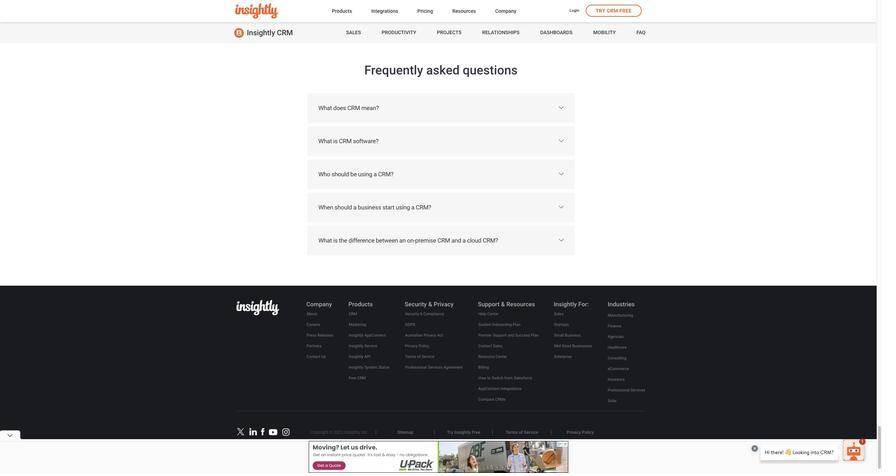 Task type: describe. For each thing, give the bounding box(es) containing it.
©
[[330, 431, 333, 436]]

contact us link
[[306, 354, 326, 362]]

0 horizontal spatial terms of service link
[[405, 354, 435, 362]]

a right start
[[412, 204, 415, 211]]

from
[[505, 376, 513, 381]]

products link
[[332, 7, 352, 16]]

crm link
[[349, 311, 358, 319]]

try crm free
[[596, 8, 632, 14]]

insurance link
[[608, 376, 626, 384]]

productivity
[[382, 30, 417, 35]]

how
[[479, 376, 487, 381]]

status
[[379, 366, 390, 370]]

0 horizontal spatial policy
[[419, 344, 430, 349]]

mid-
[[555, 344, 562, 349]]

0 vertical spatial company
[[496, 8, 517, 14]]

1 horizontal spatial sales link
[[554, 311, 564, 319]]

facebook image
[[259, 429, 267, 436]]

terms for the left terms of service link
[[405, 355, 416, 360]]

security & compliance link
[[405, 311, 445, 319]]

insightly for insightly service
[[349, 344, 364, 349]]

try insightly free
[[447, 431, 481, 436]]

copyright
[[310, 431, 329, 436]]

compare crms link
[[478, 396, 506, 404]]

appconnect integrations
[[479, 387, 522, 392]]

for:
[[579, 301, 589, 308]]

premier
[[479, 334, 492, 338]]

0 horizontal spatial and
[[452, 237, 461, 244]]

1 vertical spatial privacy policy link
[[567, 430, 595, 436]]

a left business
[[354, 204, 357, 211]]

projects link
[[437, 22, 462, 44]]

press releases link
[[306, 332, 334, 340]]

& for resources
[[501, 301, 505, 308]]

0 horizontal spatial plan
[[513, 323, 521, 328]]

businesses
[[573, 344, 593, 349]]

healthcare
[[608, 346, 627, 350]]

should for who
[[332, 171, 349, 178]]

an
[[400, 237, 406, 244]]

0 horizontal spatial crm?
[[378, 171, 394, 178]]

guided onboarding plan
[[479, 323, 521, 328]]

0 vertical spatial support
[[478, 301, 500, 308]]

professional for professional services
[[608, 389, 630, 393]]

1 horizontal spatial and
[[508, 334, 515, 338]]

1 vertical spatial plan
[[531, 334, 539, 338]]

insightly for insightly crm
[[247, 29, 275, 37]]

1 vertical spatial free
[[349, 376, 357, 381]]

insightly for insightly appconnect
[[349, 334, 364, 338]]

compare
[[479, 398, 495, 403]]

mobility link
[[594, 22, 616, 44]]

services for professional services
[[631, 389, 646, 393]]

healthcare link
[[608, 344, 627, 352]]

help center
[[479, 312, 499, 317]]

facebook link
[[259, 429, 267, 436]]

when
[[319, 204, 333, 211]]

partners link
[[306, 343, 322, 351]]

relationships
[[483, 30, 520, 35]]

integrations link
[[372, 7, 398, 16]]

faq
[[637, 30, 646, 35]]

of for the rightmost terms of service link
[[519, 431, 523, 436]]

the
[[339, 237, 347, 244]]

projects
[[437, 30, 462, 35]]

help
[[479, 312, 487, 317]]

insightly logo link for insightly crm link
[[235, 3, 321, 19]]

0 vertical spatial products
[[332, 8, 352, 14]]

switch
[[492, 376, 504, 381]]

premier support and success plan link
[[478, 332, 539, 340]]

0 vertical spatial integrations
[[372, 8, 398, 14]]

how to switch from salesforce
[[479, 376, 533, 381]]

insightly system status
[[349, 366, 390, 370]]

insightly for insightly for:
[[554, 301, 577, 308]]

business
[[565, 334, 581, 338]]

0 vertical spatial sales link
[[346, 22, 361, 44]]

linkedin link
[[249, 429, 258, 436]]

sitemap link
[[397, 430, 414, 436]]

insightly service link
[[349, 343, 378, 351]]

consulting link
[[608, 355, 627, 363]]

try insightly free link
[[447, 430, 481, 436]]

about
[[307, 312, 317, 317]]

crms
[[496, 398, 506, 403]]

finance link
[[608, 323, 622, 331]]

copyright © 2023 insightly, inc.
[[310, 431, 369, 436]]

center for resource center
[[496, 355, 507, 360]]

finance
[[608, 324, 622, 329]]

0 vertical spatial sales
[[346, 30, 361, 35]]

agencies link
[[608, 334, 625, 342]]

is for the
[[334, 237, 338, 244]]

what for what is crm software?
[[319, 138, 332, 145]]

about link
[[306, 311, 318, 319]]

sitemap
[[398, 431, 414, 436]]

help center link
[[478, 311, 500, 319]]

what is the difference between an on-premise crm and a cloud crm?
[[319, 237, 498, 244]]

what for what does crm mean?
[[319, 105, 332, 112]]

act
[[438, 334, 443, 338]]

1 horizontal spatial crm?
[[416, 204, 431, 211]]

insightly logo link for twitter 'link'
[[237, 300, 279, 317]]

insightly logo image for insightly logo link for insightly crm link
[[235, 3, 278, 19]]

contact us
[[307, 355, 326, 360]]

crm inside button
[[607, 8, 619, 14]]

insightly for:
[[554, 301, 589, 308]]

business
[[358, 204, 381, 211]]

insightly service
[[349, 344, 377, 349]]

free for try crm free
[[620, 8, 632, 14]]

try for try crm free
[[596, 8, 606, 14]]

resource center link
[[478, 354, 508, 362]]

to
[[488, 376, 491, 381]]

resources link
[[453, 7, 476, 16]]

security & privacy
[[405, 301, 454, 308]]

system
[[365, 366, 378, 370]]

2 vertical spatial crm?
[[483, 237, 498, 244]]

industries
[[608, 301, 635, 308]]

relationships link
[[483, 22, 520, 44]]

0 vertical spatial resources
[[453, 8, 476, 14]]

linkedin image
[[249, 429, 258, 436]]

1 horizontal spatial policy
[[582, 431, 594, 436]]

asked
[[427, 63, 460, 78]]

marketing link
[[349, 322, 367, 329]]

1 vertical spatial sales
[[555, 312, 564, 317]]

0 vertical spatial appconnect
[[365, 334, 386, 338]]

contact sales
[[479, 344, 503, 349]]

manufacturing
[[608, 314, 634, 318]]

premier support and success plan
[[479, 334, 539, 338]]

guided
[[479, 323, 491, 328]]

us
[[322, 355, 326, 360]]

terms for the rightmost terms of service link
[[506, 431, 518, 436]]

services for professional services agreement
[[428, 366, 443, 370]]

try for try insightly free
[[447, 431, 454, 436]]

frequently
[[365, 63, 423, 78]]

0 horizontal spatial service
[[365, 344, 377, 349]]

what does crm mean?
[[319, 105, 379, 112]]

insurance
[[608, 378, 625, 383]]

agencies
[[608, 335, 624, 340]]

sized
[[562, 344, 572, 349]]



Task type: vqa. For each thing, say whether or not it's contained in the screenshot.
The Future Of Martech
no



Task type: locate. For each thing, give the bounding box(es) containing it.
onboarding
[[492, 323, 512, 328]]

0 vertical spatial terms of service link
[[405, 354, 435, 362]]

1 horizontal spatial using
[[396, 204, 410, 211]]

terms of service for the rightmost terms of service link
[[506, 431, 539, 436]]

insightly for insightly api
[[349, 355, 364, 360]]

0 vertical spatial service
[[365, 344, 377, 349]]

1 horizontal spatial plan
[[531, 334, 539, 338]]

0 vertical spatial insightly logo image
[[235, 3, 278, 19]]

0 vertical spatial should
[[332, 171, 349, 178]]

products
[[332, 8, 352, 14], [349, 301, 373, 308]]

free for try insightly free
[[472, 431, 481, 436]]

is left the
[[334, 237, 338, 244]]

0 vertical spatial insightly logo link
[[235, 3, 321, 19]]

professional services
[[608, 389, 646, 393]]

1 vertical spatial terms of service
[[506, 431, 539, 436]]

integrations down from
[[501, 387, 522, 392]]

mobility
[[594, 30, 616, 35]]

1 vertical spatial what
[[319, 138, 332, 145]]

contact down premier
[[479, 344, 492, 349]]

service for the rightmost terms of service link
[[524, 431, 539, 436]]

0 vertical spatial privacy policy link
[[405, 343, 430, 351]]

1 horizontal spatial services
[[631, 389, 646, 393]]

pricing link
[[418, 7, 433, 16]]

0 horizontal spatial resources
[[453, 8, 476, 14]]

1 horizontal spatial free
[[472, 431, 481, 436]]

be
[[351, 171, 357, 178]]

crm? up premise
[[416, 204, 431, 211]]

0 vertical spatial of
[[417, 355, 421, 360]]

is for crm
[[334, 138, 338, 145]]

plan right success
[[531, 334, 539, 338]]

insightly logo link
[[235, 3, 321, 19], [237, 300, 279, 317]]

crm?
[[378, 171, 394, 178], [416, 204, 431, 211], [483, 237, 498, 244]]

1 vertical spatial crm?
[[416, 204, 431, 211]]

service
[[365, 344, 377, 349], [422, 355, 435, 360], [524, 431, 539, 436]]

should right the when
[[335, 204, 352, 211]]

0 horizontal spatial try
[[447, 431, 454, 436]]

security & compliance
[[405, 312, 445, 317]]

youtube image
[[269, 430, 278, 436]]

difference
[[349, 237, 375, 244]]

privacy policy link
[[405, 343, 430, 351], [567, 430, 595, 436]]

& up compliance
[[429, 301, 432, 308]]

login link
[[570, 8, 580, 14]]

company up the about
[[306, 301, 332, 308]]

0 horizontal spatial privacy policy link
[[405, 343, 430, 351]]

success
[[516, 334, 530, 338]]

solar link
[[608, 398, 617, 406]]

insightly logo image for insightly logo link corresponding to twitter 'link'
[[237, 300, 279, 316]]

gdpr link
[[405, 322, 416, 329]]

center for help center
[[488, 312, 499, 317]]

0 vertical spatial services
[[428, 366, 443, 370]]

1 horizontal spatial terms of service
[[506, 431, 539, 436]]

compare crms
[[479, 398, 506, 403]]

1 is from the top
[[334, 138, 338, 145]]

insightly crm link
[[234, 22, 293, 44]]

is
[[334, 138, 338, 145], [334, 237, 338, 244]]

terms of service for the left terms of service link
[[405, 355, 435, 360]]

small business link
[[554, 332, 582, 340]]

integrations
[[372, 8, 398, 14], [501, 387, 522, 392]]

youtube link
[[269, 430, 278, 436]]

free crm
[[349, 376, 366, 381]]

of
[[417, 355, 421, 360], [519, 431, 523, 436]]

should for when
[[335, 204, 352, 211]]

mean?
[[362, 105, 379, 112]]

services inside professional services link
[[631, 389, 646, 393]]

1 vertical spatial service
[[422, 355, 435, 360]]

0 vertical spatial contact
[[479, 344, 492, 349]]

dashboards
[[541, 30, 573, 35]]

compliance
[[424, 312, 445, 317]]

1 vertical spatial privacy policy
[[567, 431, 594, 436]]

1 horizontal spatial privacy policy link
[[567, 430, 595, 436]]

2 what from the top
[[319, 138, 332, 145]]

terms down australian
[[405, 355, 416, 360]]

1 vertical spatial insightly logo image
[[237, 300, 279, 316]]

1 vertical spatial insightly logo link
[[237, 300, 279, 317]]

1 horizontal spatial resources
[[507, 301, 535, 308]]

support up help center
[[478, 301, 500, 308]]

center
[[488, 312, 499, 317], [496, 355, 507, 360]]

what up who at top left
[[319, 138, 332, 145]]

1 vertical spatial try
[[447, 431, 454, 436]]

1 vertical spatial sales link
[[554, 311, 564, 319]]

appconnect up insightly service
[[365, 334, 386, 338]]

0 horizontal spatial privacy policy
[[405, 344, 430, 349]]

1 horizontal spatial &
[[429, 301, 432, 308]]

productivity link
[[382, 22, 417, 44]]

terms down crms
[[506, 431, 518, 436]]

crm
[[607, 8, 619, 14], [277, 29, 293, 37], [348, 105, 360, 112], [339, 138, 352, 145], [438, 237, 450, 244], [349, 312, 357, 317], [358, 376, 366, 381]]

0 vertical spatial professional
[[405, 366, 427, 370]]

insightly
[[247, 29, 275, 37], [554, 301, 577, 308], [349, 334, 364, 338], [349, 344, 364, 349], [349, 355, 364, 360], [349, 366, 364, 370], [455, 431, 471, 436]]

try crm free button
[[586, 5, 642, 17]]

insightly crm
[[247, 29, 293, 37]]

on-
[[407, 237, 416, 244]]

professional down insurance link
[[608, 389, 630, 393]]

releases
[[318, 334, 333, 338]]

inc.
[[362, 431, 369, 436]]

sales up 'resource center'
[[493, 344, 503, 349]]

1 vertical spatial support
[[493, 334, 507, 338]]

1 horizontal spatial contact
[[479, 344, 492, 349]]

a
[[374, 171, 377, 178], [354, 204, 357, 211], [412, 204, 415, 211], [463, 237, 466, 244]]

0 horizontal spatial sales
[[346, 30, 361, 35]]

resource
[[479, 355, 495, 360]]

a left cloud
[[463, 237, 466, 244]]

of for the left terms of service link
[[417, 355, 421, 360]]

gdpr
[[405, 323, 415, 328]]

is left software?
[[334, 138, 338, 145]]

1 vertical spatial products
[[349, 301, 373, 308]]

0 horizontal spatial appconnect
[[365, 334, 386, 338]]

questions
[[463, 63, 518, 78]]

insightly,
[[345, 431, 361, 436]]

small
[[555, 334, 564, 338]]

api
[[365, 355, 371, 360]]

0 vertical spatial try
[[596, 8, 606, 14]]

appconnect
[[365, 334, 386, 338], [479, 387, 500, 392]]

0 horizontal spatial terms of service
[[405, 355, 435, 360]]

0 vertical spatial terms of service
[[405, 355, 435, 360]]

& up onboarding
[[501, 301, 505, 308]]

cloud
[[467, 237, 482, 244]]

professional
[[405, 366, 427, 370], [608, 389, 630, 393]]

marketing
[[349, 323, 367, 328]]

2 horizontal spatial &
[[501, 301, 505, 308]]

0 horizontal spatial contact
[[307, 355, 321, 360]]

0 horizontal spatial services
[[428, 366, 443, 370]]

ecommerce link
[[608, 366, 630, 374]]

resources
[[453, 8, 476, 14], [507, 301, 535, 308]]

careers
[[307, 323, 320, 328]]

try crm free link
[[586, 5, 642, 17]]

security up gdpr
[[405, 312, 419, 317]]

contact for contact us
[[307, 355, 321, 360]]

1 horizontal spatial privacy policy
[[567, 431, 594, 436]]

sales up the startups
[[555, 312, 564, 317]]

1 horizontal spatial integrations
[[501, 387, 522, 392]]

free
[[620, 8, 632, 14], [349, 376, 357, 381], [472, 431, 481, 436]]

0 horizontal spatial company
[[306, 301, 332, 308]]

mid-sized businesses
[[555, 344, 593, 349]]

center right help
[[488, 312, 499, 317]]

service for the left terms of service link
[[422, 355, 435, 360]]

press releases
[[307, 334, 333, 338]]

1 vertical spatial appconnect
[[479, 387, 500, 392]]

contact left us
[[307, 355, 321, 360]]

0 horizontal spatial using
[[358, 171, 372, 178]]

insightly api link
[[349, 354, 371, 362]]

0 vertical spatial terms
[[405, 355, 416, 360]]

resources up projects
[[453, 8, 476, 14]]

0 vertical spatial privacy policy
[[405, 344, 430, 349]]

guided onboarding plan link
[[478, 322, 521, 329]]

1 vertical spatial of
[[519, 431, 523, 436]]

resources up onboarding
[[507, 301, 535, 308]]

2 vertical spatial what
[[319, 237, 332, 244]]

0 vertical spatial center
[[488, 312, 499, 317]]

0 horizontal spatial &
[[420, 312, 423, 317]]

& for privacy
[[429, 301, 432, 308]]

appconnect down to
[[479, 387, 500, 392]]

sales link down products 'link'
[[346, 22, 361, 44]]

1 vertical spatial policy
[[582, 431, 594, 436]]

0 vertical spatial using
[[358, 171, 372, 178]]

contact inside contact us link
[[307, 355, 321, 360]]

contact inside contact sales "link"
[[479, 344, 492, 349]]

1 horizontal spatial company
[[496, 8, 517, 14]]

who should be using a crm?
[[319, 171, 394, 178]]

security for security & privacy
[[405, 301, 427, 308]]

contact for contact sales
[[479, 344, 492, 349]]

small business
[[555, 334, 581, 338]]

& for compliance
[[420, 312, 423, 317]]

terms
[[405, 355, 416, 360], [506, 431, 518, 436]]

2 is from the top
[[334, 237, 338, 244]]

1 vertical spatial terms
[[506, 431, 518, 436]]

0 vertical spatial crm?
[[378, 171, 394, 178]]

sales link up the startups
[[554, 311, 564, 319]]

twitter image
[[237, 429, 245, 436]]

1 vertical spatial terms of service link
[[506, 430, 539, 436]]

plan up success
[[513, 323, 521, 328]]

does
[[334, 105, 346, 112]]

1 horizontal spatial appconnect
[[479, 387, 500, 392]]

2 horizontal spatial sales
[[555, 312, 564, 317]]

security for security & compliance
[[405, 312, 419, 317]]

0 vertical spatial and
[[452, 237, 461, 244]]

1 horizontal spatial terms of service link
[[506, 430, 539, 436]]

and left cloud
[[452, 237, 461, 244]]

1 what from the top
[[319, 105, 332, 112]]

insightly logo image
[[235, 3, 278, 19], [237, 300, 279, 316]]

2 horizontal spatial crm?
[[483, 237, 498, 244]]

what left the
[[319, 237, 332, 244]]

security
[[405, 301, 427, 308], [405, 312, 419, 317]]

sales down products 'link'
[[346, 30, 361, 35]]

terms of service link
[[405, 354, 435, 362], [506, 430, 539, 436]]

0 horizontal spatial of
[[417, 355, 421, 360]]

integrations up 'productivity'
[[372, 8, 398, 14]]

1 vertical spatial integrations
[[501, 387, 522, 392]]

how to switch from salesforce link
[[478, 375, 533, 383]]

& left compliance
[[420, 312, 423, 317]]

1 horizontal spatial of
[[519, 431, 523, 436]]

what left does
[[319, 105, 332, 112]]

frequently asked questions
[[365, 63, 518, 78]]

using right start
[[396, 204, 410, 211]]

insightly for insightly system status
[[349, 366, 364, 370]]

privacy policy
[[405, 344, 430, 349], [567, 431, 594, 436]]

1 horizontal spatial service
[[422, 355, 435, 360]]

1 horizontal spatial terms
[[506, 431, 518, 436]]

insightly appconnect
[[349, 334, 386, 338]]

2 horizontal spatial free
[[620, 8, 632, 14]]

services
[[428, 366, 443, 370], [631, 389, 646, 393]]

1 vertical spatial company
[[306, 301, 332, 308]]

australian
[[405, 334, 423, 338]]

0 vertical spatial free
[[620, 8, 632, 14]]

1 horizontal spatial sales
[[493, 344, 503, 349]]

security up the security & compliance
[[405, 301, 427, 308]]

free inside button
[[620, 8, 632, 14]]

1 vertical spatial contact
[[307, 355, 321, 360]]

1 vertical spatial center
[[496, 355, 507, 360]]

and left success
[[508, 334, 515, 338]]

professional right the status
[[405, 366, 427, 370]]

1 vertical spatial services
[[631, 389, 646, 393]]

using right be
[[358, 171, 372, 178]]

0 horizontal spatial free
[[349, 376, 357, 381]]

what for what is the difference between an on-premise crm and a cloud crm?
[[319, 237, 332, 244]]

should left be
[[332, 171, 349, 178]]

crm? right be
[[378, 171, 394, 178]]

insightly appconnect link
[[349, 332, 387, 340]]

0 horizontal spatial terms
[[405, 355, 416, 360]]

should
[[332, 171, 349, 178], [335, 204, 352, 211]]

2 vertical spatial service
[[524, 431, 539, 436]]

support down guided onboarding plan link
[[493, 334, 507, 338]]

sales inside "link"
[[493, 344, 503, 349]]

1 vertical spatial resources
[[507, 301, 535, 308]]

2 vertical spatial sales
[[493, 344, 503, 349]]

professional services agreement
[[405, 366, 463, 370]]

center right resource in the right of the page
[[496, 355, 507, 360]]

3 what from the top
[[319, 237, 332, 244]]

professional for professional services agreement
[[405, 366, 427, 370]]

try inside button
[[596, 8, 606, 14]]

1 vertical spatial and
[[508, 334, 515, 338]]

2 horizontal spatial service
[[524, 431, 539, 436]]

crm? right cloud
[[483, 237, 498, 244]]

2023
[[334, 431, 344, 436]]

careers link
[[306, 322, 321, 329]]

0 horizontal spatial professional
[[405, 366, 427, 370]]

0 vertical spatial policy
[[419, 344, 430, 349]]

a right be
[[374, 171, 377, 178]]

company up relationships
[[496, 8, 517, 14]]

when should a business start using a crm?
[[319, 204, 431, 211]]

enterprise
[[555, 355, 572, 360]]

services inside "professional services agreement" link
[[428, 366, 443, 370]]

0 horizontal spatial sales link
[[346, 22, 361, 44]]

0 vertical spatial is
[[334, 138, 338, 145]]



